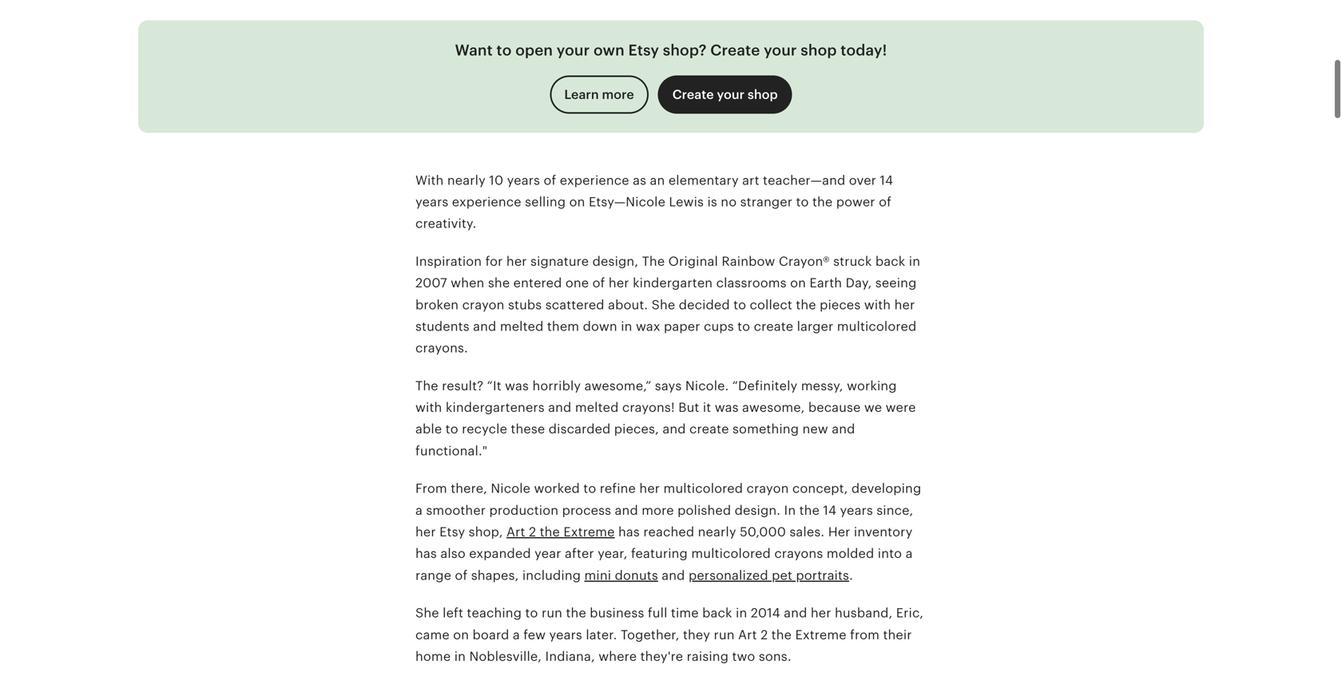 Task type: describe. For each thing, give the bounding box(es) containing it.
and down but
[[663, 422, 686, 437]]

the up year
[[540, 525, 560, 540]]

nicole.
[[685, 379, 729, 393]]

1 vertical spatial create
[[672, 87, 714, 102]]

back inside she left teaching to run the business full time back in 2014 and her husband, eric, came on board a few years later. together, they run art 2 the extreme from their home in noblesville, indiana, where they're raising two sons.
[[702, 607, 732, 621]]

of inside inspiration for her signature design, the original rainbow crayon® struck back in 2007 when she entered one of her kindergarten classrooms on earth day, seeing broken crayon stubs scattered about. she decided to collect the pieces with her students and melted them down in wax paper cups to create larger multicolored crayons.
[[593, 276, 605, 290]]

stubs
[[508, 298, 542, 312]]

about.
[[608, 298, 648, 312]]

day,
[[846, 276, 872, 290]]

wax
[[636, 320, 660, 334]]

and inside from there, nicole worked to refine her multicolored crayon concept, developing a smoother production process and more polished design. in the 14 years since, her etsy shop,
[[615, 504, 638, 518]]

in left 2014
[[736, 607, 747, 621]]

the inside "the result? "it was horribly awesome," says nicole. "definitely messy, working with kindergarteners and melted crayons! but it was awesome, because we were able to recycle these discarded pieces, and create something new and functional.""
[[415, 379, 438, 393]]

as
[[633, 173, 646, 188]]

broken
[[415, 298, 459, 312]]

indiana,
[[545, 650, 595, 664]]

the inside inspiration for her signature design, the original rainbow crayon® struck back in 2007 when she entered one of her kindergarten classrooms on earth day, seeing broken crayon stubs scattered about. she decided to collect the pieces with her students and melted them down in wax paper cups to create larger multicolored crayons.
[[642, 254, 665, 269]]

0 horizontal spatial art
[[507, 525, 525, 540]]

able
[[415, 422, 442, 437]]

from
[[415, 482, 447, 496]]

art inside she left teaching to run the business full time back in 2014 and her husband, eric, came on board a few years later. together, they run art 2 the extreme from their home in noblesville, indiana, where they're raising two sons.
[[738, 628, 757, 643]]

14 inside with nearly 10 years of experience as an elementary art teacher—and over 14 years experience selling on etsy—nicole lewis is no stranger to the power of creativity.
[[880, 173, 893, 188]]

on inside inspiration for her signature design, the original rainbow crayon® struck back in 2007 when she entered one of her kindergarten classrooms on earth day, seeing broken crayon stubs scattered about. she decided to collect the pieces with her students and melted them down in wax paper cups to create larger multicolored crayons.
[[790, 276, 806, 290]]

elementary
[[669, 173, 739, 188]]

pet
[[772, 569, 793, 583]]

0 vertical spatial etsy
[[628, 42, 659, 59]]

cups
[[704, 320, 734, 334]]

seeing
[[876, 276, 917, 290]]

create inside "the result? "it was horribly awesome," says nicole. "definitely messy, working with kindergarteners and melted crayons! but it was awesome, because we were able to recycle these discarded pieces, and create something new and functional.""
[[690, 422, 729, 437]]

"it
[[487, 379, 502, 393]]

awesome,"
[[585, 379, 652, 393]]

0 vertical spatial has
[[618, 525, 640, 540]]

of inside has reached nearly 50,000 sales. her inventory has also expanded year after year, featuring multicolored crayons molded into a range of shapes, including
[[455, 569, 468, 583]]

0 vertical spatial extreme
[[564, 525, 615, 540]]

her right for
[[506, 254, 527, 269]]

one
[[566, 276, 589, 290]]

create your shop
[[672, 87, 778, 102]]

melted inside inspiration for her signature design, the original rainbow crayon® struck back in 2007 when she entered one of her kindergarten classrooms on earth day, seeing broken crayon stubs scattered about. she decided to collect the pieces with her students and melted them down in wax paper cups to create larger multicolored crayons.
[[500, 320, 544, 334]]

art 2 the extreme link
[[507, 525, 615, 540]]

stranger
[[740, 195, 793, 209]]

she inside she left teaching to run the business full time back in 2014 and her husband, eric, came on board a few years later. together, they run art 2 the extreme from their home in noblesville, indiana, where they're raising two sons.
[[415, 607, 439, 621]]

crayons
[[774, 547, 823, 561]]

classrooms
[[716, 276, 787, 290]]

where
[[599, 650, 637, 664]]

and down "horribly"
[[548, 401, 572, 415]]

larger
[[797, 320, 834, 334]]

entered
[[513, 276, 562, 290]]

crayons.
[[415, 341, 468, 356]]

years down with
[[415, 195, 449, 209]]

1 horizontal spatial experience
[[560, 173, 629, 188]]

nearly inside has reached nearly 50,000 sales. her inventory has also expanded year after year, featuring multicolored crayons molded into a range of shapes, including
[[698, 525, 736, 540]]

later.
[[586, 628, 617, 643]]

the inside from there, nicole worked to refine her multicolored crayon concept, developing a smoother production process and more polished design. in the 14 years since, her etsy shop,
[[799, 504, 820, 518]]

featuring
[[631, 547, 688, 561]]

create your shop link
[[658, 75, 792, 114]]

14 inside from there, nicole worked to refine her multicolored crayon concept, developing a smoother production process and more polished design. in the 14 years since, her etsy shop,
[[823, 504, 837, 518]]

mini donuts link
[[584, 569, 658, 583]]

they
[[683, 628, 710, 643]]

over
[[849, 173, 876, 188]]

the up later. at bottom left
[[566, 607, 586, 621]]

2007
[[415, 276, 447, 290]]

melted inside "the result? "it was horribly awesome," says nicole. "definitely messy, working with kindergarteners and melted crayons! but it was awesome, because we were able to recycle these discarded pieces, and create something new and functional.""
[[575, 401, 619, 415]]

molded
[[827, 547, 874, 561]]

raising
[[687, 650, 729, 664]]

their
[[883, 628, 912, 643]]

students
[[415, 320, 470, 334]]

with nearly 10 years of experience as an elementary art teacher—and over 14 years experience selling on etsy—nicole lewis is no stranger to the power of creativity.
[[415, 173, 893, 231]]

design,
[[593, 254, 639, 269]]

after
[[565, 547, 594, 561]]

original
[[668, 254, 718, 269]]

down
[[583, 320, 617, 334]]

1 horizontal spatial your
[[717, 87, 745, 102]]

and inside inspiration for her signature design, the original rainbow crayon® struck back in 2007 when she entered one of her kindergarten classrooms on earth day, seeing broken crayon stubs scattered about. she decided to collect the pieces with her students and melted them down in wax paper cups to create larger multicolored crayons.
[[473, 320, 497, 334]]

home
[[415, 650, 451, 664]]

her down "design,"
[[609, 276, 629, 290]]

50,000
[[740, 525, 786, 540]]

for
[[485, 254, 503, 269]]

reached
[[643, 525, 694, 540]]

with
[[415, 173, 444, 188]]

nearly inside with nearly 10 years of experience as an elementary art teacher—and over 14 years experience selling on etsy—nicole lewis is no stranger to the power of creativity.
[[447, 173, 486, 188]]

refine
[[600, 482, 636, 496]]

sales.
[[790, 525, 825, 540]]

and inside she left teaching to run the business full time back in 2014 and her husband, eric, came on board a few years later. together, they run art 2 the extreme from their home in noblesville, indiana, where they're raising two sons.
[[784, 607, 807, 621]]

from there, nicole worked to refine her multicolored crayon concept, developing a smoother production process and more polished design. in the 14 years since, her etsy shop,
[[415, 482, 922, 540]]

polished
[[678, 504, 731, 518]]

personalized
[[689, 569, 768, 583]]

few
[[524, 628, 546, 643]]

to left open
[[497, 42, 512, 59]]

to inside with nearly 10 years of experience as an elementary art teacher—and over 14 years experience selling on etsy—nicole lewis is no stranger to the power of creativity.
[[796, 195, 809, 209]]

more inside learn more link
[[602, 87, 634, 102]]

year,
[[598, 547, 628, 561]]

signature
[[531, 254, 589, 269]]

creativity.
[[415, 217, 477, 231]]

learn
[[564, 87, 599, 102]]

since,
[[877, 504, 914, 518]]

to inside from there, nicole worked to refine her multicolored crayon concept, developing a smoother production process and more polished design. in the 14 years since, her etsy shop,
[[583, 482, 596, 496]]

we
[[864, 401, 882, 415]]

eric,
[[896, 607, 924, 621]]

it
[[703, 401, 711, 415]]

husband,
[[835, 607, 893, 621]]

into
[[878, 547, 902, 561]]

is
[[707, 195, 717, 209]]

came
[[415, 628, 450, 643]]

her inside she left teaching to run the business full time back in 2014 and her husband, eric, came on board a few years later. together, they run art 2 the extreme from their home in noblesville, indiana, where they're raising two sons.
[[811, 607, 831, 621]]

with inside "the result? "it was horribly awesome," says nicole. "definitely messy, working with kindergarteners and melted crayons! but it was awesome, because we were able to recycle these discarded pieces, and create something new and functional.""
[[415, 401, 442, 415]]

developing
[[852, 482, 922, 496]]

two
[[732, 650, 755, 664]]

1 horizontal spatial shop
[[801, 42, 837, 59]]

rainbow
[[722, 254, 775, 269]]

production
[[489, 504, 559, 518]]

on inside with nearly 10 years of experience as an elementary art teacher—and over 14 years experience selling on etsy—nicole lewis is no stranger to the power of creativity.
[[569, 195, 585, 209]]

shop?
[[663, 42, 707, 59]]

in right home
[[454, 650, 466, 664]]

these
[[511, 422, 545, 437]]

to right cups
[[738, 320, 750, 334]]

worked
[[534, 482, 580, 496]]

awesome,
[[742, 401, 805, 415]]

0 horizontal spatial 2
[[529, 525, 536, 540]]

years inside from there, nicole worked to refine her multicolored crayon concept, developing a smoother production process and more polished design. in the 14 years since, her etsy shop,
[[840, 504, 873, 518]]

scattered
[[545, 298, 605, 312]]

inspiration
[[415, 254, 482, 269]]

the inside with nearly 10 years of experience as an elementary art teacher—and over 14 years experience selling on etsy—nicole lewis is no stranger to the power of creativity.
[[813, 195, 833, 209]]

nicole
[[491, 482, 531, 496]]

shop,
[[469, 525, 503, 540]]

selling
[[525, 195, 566, 209]]

were
[[886, 401, 916, 415]]

0 horizontal spatial was
[[505, 379, 529, 393]]

together,
[[621, 628, 680, 643]]

want
[[455, 42, 493, 59]]

the result? "it was horribly awesome," says nicole. "definitely messy, working with kindergarteners and melted crayons! but it was awesome, because we were able to recycle these discarded pieces, and create something new and functional."
[[415, 379, 916, 459]]



Task type: vqa. For each thing, say whether or not it's contained in the screenshot.
Crayon®
yes



Task type: locate. For each thing, give the bounding box(es) containing it.
and down the featuring
[[662, 569, 685, 583]]

1 vertical spatial more
[[642, 504, 674, 518]]

result?
[[442, 379, 484, 393]]

1 vertical spatial extreme
[[795, 628, 847, 643]]

create inside inspiration for her signature design, the original rainbow crayon® struck back in 2007 when she entered one of her kindergarten classrooms on earth day, seeing broken crayon stubs scattered about. she decided to collect the pieces with her students and melted them down in wax paper cups to create larger multicolored crayons.
[[754, 320, 794, 334]]

melted down "stubs"
[[500, 320, 544, 334]]

learn more
[[564, 87, 634, 102]]

and down because
[[832, 422, 855, 437]]

nearly
[[447, 173, 486, 188], [698, 525, 736, 540]]

to inside she left teaching to run the business full time back in 2014 and her husband, eric, came on board a few years later. together, they run art 2 the extreme from their home in noblesville, indiana, where they're raising two sons.
[[525, 607, 538, 621]]

0 horizontal spatial shop
[[748, 87, 778, 102]]

1 vertical spatial multicolored
[[664, 482, 743, 496]]

0 horizontal spatial create
[[690, 422, 729, 437]]

1 horizontal spatial a
[[513, 628, 520, 643]]

back up they
[[702, 607, 732, 621]]

has
[[618, 525, 640, 540], [415, 547, 437, 561]]

her right 'refine'
[[640, 482, 660, 496]]

decided
[[679, 298, 730, 312]]

mini donuts and personalized pet portraits .
[[584, 569, 853, 583]]

0 vertical spatial was
[[505, 379, 529, 393]]

1 horizontal spatial melted
[[575, 401, 619, 415]]

1 vertical spatial experience
[[452, 195, 522, 209]]

was right "it
[[505, 379, 529, 393]]

1 vertical spatial crayon
[[747, 482, 789, 496]]

extreme down process
[[564, 525, 615, 540]]

multicolored down pieces
[[837, 320, 917, 334]]

and right 2014
[[784, 607, 807, 621]]

to up few
[[525, 607, 538, 621]]

0 vertical spatial she
[[652, 298, 675, 312]]

to up the "functional.""
[[446, 422, 458, 437]]

1 horizontal spatial art
[[738, 628, 757, 643]]

years up indiana,
[[549, 628, 582, 643]]

including
[[522, 569, 581, 583]]

0 vertical spatial run
[[542, 607, 563, 621]]

0 vertical spatial 2
[[529, 525, 536, 540]]

multicolored inside from there, nicole worked to refine her multicolored crayon concept, developing a smoother production process and more polished design. in the 14 years since, her etsy shop,
[[664, 482, 743, 496]]

0 horizontal spatial she
[[415, 607, 439, 621]]

1 vertical spatial has
[[415, 547, 437, 561]]

she inside inspiration for her signature design, the original rainbow crayon® struck back in 2007 when she entered one of her kindergarten classrooms on earth day, seeing broken crayon stubs scattered about. she decided to collect the pieces with her students and melted them down in wax paper cups to create larger multicolored crayons.
[[652, 298, 675, 312]]

crayon up design.
[[747, 482, 789, 496]]

1 horizontal spatial create
[[754, 320, 794, 334]]

shapes,
[[471, 569, 519, 583]]

extreme left from on the bottom right of page
[[795, 628, 847, 643]]

in
[[909, 254, 921, 269], [621, 320, 632, 334], [736, 607, 747, 621], [454, 650, 466, 664]]

mini
[[584, 569, 611, 583]]

the down 'teacher—and'
[[813, 195, 833, 209]]

1 horizontal spatial she
[[652, 298, 675, 312]]

and down 'refine'
[[615, 504, 638, 518]]

1 vertical spatial 14
[[823, 504, 837, 518]]

when
[[451, 276, 485, 290]]

on down left
[[453, 628, 469, 643]]

the inside inspiration for her signature design, the original rainbow crayon® struck back in 2007 when she entered one of her kindergarten classrooms on earth day, seeing broken crayon stubs scattered about. she decided to collect the pieces with her students and melted them down in wax paper cups to create larger multicolored crayons.
[[796, 298, 816, 312]]

2 down the production
[[529, 525, 536, 540]]

0 horizontal spatial on
[[453, 628, 469, 643]]

left
[[443, 607, 463, 621]]

2 vertical spatial on
[[453, 628, 469, 643]]

2 vertical spatial a
[[513, 628, 520, 643]]

shop
[[801, 42, 837, 59], [748, 87, 778, 102]]

1 horizontal spatial crayon
[[747, 482, 789, 496]]

her down smoother
[[415, 525, 436, 540]]

to down 'teacher—and'
[[796, 195, 809, 209]]

back inside inspiration for her signature design, the original rainbow crayon® struck back in 2007 when she entered one of her kindergarten classrooms on earth day, seeing broken crayon stubs scattered about. she decided to collect the pieces with her students and melted them down in wax paper cups to create larger multicolored crayons.
[[876, 254, 906, 269]]

with down seeing
[[864, 298, 891, 312]]

the left result?
[[415, 379, 438, 393]]

1 vertical spatial create
[[690, 422, 729, 437]]

0 horizontal spatial the
[[415, 379, 438, 393]]

multicolored inside inspiration for her signature design, the original rainbow crayon® struck back in 2007 when she entered one of her kindergarten classrooms on earth day, seeing broken crayon stubs scattered about. she decided to collect the pieces with her students and melted them down in wax paper cups to create larger multicolored crayons.
[[837, 320, 917, 334]]

in left wax
[[621, 320, 632, 334]]

on down "crayon®"
[[790, 276, 806, 290]]

pieces,
[[614, 422, 659, 437]]

says
[[655, 379, 682, 393]]

1 vertical spatial art
[[738, 628, 757, 643]]

a inside has reached nearly 50,000 sales. her inventory has also expanded year after year, featuring multicolored crayons molded into a range of shapes, including
[[906, 547, 913, 561]]

personalized pet portraits link
[[689, 569, 849, 583]]

her
[[828, 525, 851, 540]]

melted up discarded
[[575, 401, 619, 415]]

etsy inside from there, nicole worked to refine her multicolored crayon concept, developing a smoother production process and more polished design. in the 14 years since, her etsy shop,
[[440, 525, 465, 540]]

0 horizontal spatial more
[[602, 87, 634, 102]]

0 horizontal spatial has
[[415, 547, 437, 561]]

expanded
[[469, 547, 531, 561]]

crayon down she at the left of the page
[[462, 298, 505, 312]]

run up few
[[542, 607, 563, 621]]

something
[[733, 422, 799, 437]]

0 horizontal spatial run
[[542, 607, 563, 621]]

she down 'kindergarten'
[[652, 298, 675, 312]]

she left teaching to run the business full time back in 2014 and her husband, eric, came on board a few years later. together, they run art 2 the extreme from their home in noblesville, indiana, where they're raising two sons.
[[415, 607, 924, 664]]

1 vertical spatial back
[[702, 607, 732, 621]]

collect
[[750, 298, 793, 312]]

2 down 2014
[[761, 628, 768, 643]]

0 vertical spatial crayon
[[462, 298, 505, 312]]

0 horizontal spatial etsy
[[440, 525, 465, 540]]

a down from
[[415, 504, 423, 518]]

a
[[415, 504, 423, 518], [906, 547, 913, 561], [513, 628, 520, 643]]

your down want to open your own etsy shop? create your shop today!
[[717, 87, 745, 102]]

years right 10
[[507, 173, 540, 188]]

art 2 the extreme
[[507, 525, 615, 540]]

0 horizontal spatial crayon
[[462, 298, 505, 312]]

a right into
[[906, 547, 913, 561]]

0 vertical spatial the
[[642, 254, 665, 269]]

crayon inside from there, nicole worked to refine her multicolored crayon concept, developing a smoother production process and more polished design. in the 14 years since, her etsy shop,
[[747, 482, 789, 496]]

experience up etsy—nicole
[[560, 173, 629, 188]]

1 vertical spatial was
[[715, 401, 739, 415]]

messy,
[[801, 379, 843, 393]]

nearly down the polished
[[698, 525, 736, 540]]

1 vertical spatial she
[[415, 607, 439, 621]]

more up reached
[[642, 504, 674, 518]]

lewis
[[669, 195, 704, 209]]

0 horizontal spatial back
[[702, 607, 732, 621]]

etsy—nicole
[[589, 195, 666, 209]]

multicolored inside has reached nearly 50,000 sales. her inventory has also expanded year after year, featuring multicolored crayons molded into a range of shapes, including
[[691, 547, 771, 561]]

0 vertical spatial back
[[876, 254, 906, 269]]

create down it
[[690, 422, 729, 437]]

noblesville,
[[469, 650, 542, 664]]

0 vertical spatial shop
[[801, 42, 837, 59]]

create down shop?
[[672, 87, 714, 102]]

of down also
[[455, 569, 468, 583]]

1 horizontal spatial the
[[642, 254, 665, 269]]

they're
[[640, 650, 683, 664]]

0 horizontal spatial nearly
[[447, 173, 486, 188]]

0 horizontal spatial with
[[415, 401, 442, 415]]

of up the selling
[[544, 173, 556, 188]]

1 vertical spatial melted
[[575, 401, 619, 415]]

multicolored up personalized
[[691, 547, 771, 561]]

the up 'kindergarten'
[[642, 254, 665, 269]]

also
[[441, 547, 466, 561]]

her down seeing
[[895, 298, 915, 312]]

a inside from there, nicole worked to refine her multicolored crayon concept, developing a smoother production process and more polished design. in the 14 years since, her etsy shop,
[[415, 504, 423, 518]]

your left own
[[557, 42, 590, 59]]

0 vertical spatial a
[[415, 504, 423, 518]]

create
[[710, 42, 760, 59], [672, 87, 714, 102]]

1 horizontal spatial 2
[[761, 628, 768, 643]]

your up the create your shop
[[764, 42, 797, 59]]

2 vertical spatial multicolored
[[691, 547, 771, 561]]

1 vertical spatial 2
[[761, 628, 768, 643]]

to up process
[[583, 482, 596, 496]]

her down portraits
[[811, 607, 831, 621]]

and
[[473, 320, 497, 334], [548, 401, 572, 415], [663, 422, 686, 437], [832, 422, 855, 437], [615, 504, 638, 518], [662, 569, 685, 583], [784, 607, 807, 621]]

concept,
[[793, 482, 848, 496]]

she up the came
[[415, 607, 439, 621]]

art down the production
[[507, 525, 525, 540]]

create down collect
[[754, 320, 794, 334]]

crayon
[[462, 298, 505, 312], [747, 482, 789, 496]]

the up larger
[[796, 298, 816, 312]]

today!
[[841, 42, 887, 59]]

1 horizontal spatial has
[[618, 525, 640, 540]]

multicolored
[[837, 320, 917, 334], [664, 482, 743, 496], [691, 547, 771, 561]]

nearly left 10
[[447, 173, 486, 188]]

no
[[721, 195, 737, 209]]

to inside "the result? "it was horribly awesome," says nicole. "definitely messy, working with kindergarteners and melted crayons! but it was awesome, because we were able to recycle these discarded pieces, and create something new and functional.""
[[446, 422, 458, 437]]

extreme inside she left teaching to run the business full time back in 2014 and her husband, eric, came on board a few years later. together, they run art 2 the extreme from their home in noblesville, indiana, where they're raising two sons.
[[795, 628, 847, 643]]

an
[[650, 173, 665, 188]]

2 horizontal spatial a
[[906, 547, 913, 561]]

on right the selling
[[569, 195, 585, 209]]

in
[[784, 504, 796, 518]]

donuts
[[615, 569, 658, 583]]

0 vertical spatial experience
[[560, 173, 629, 188]]

more right the learn
[[602, 87, 634, 102]]

multicolored up the polished
[[664, 482, 743, 496]]

but
[[679, 401, 699, 415]]

0 vertical spatial nearly
[[447, 173, 486, 188]]

etsy right own
[[628, 42, 659, 59]]

melted
[[500, 320, 544, 334], [575, 401, 619, 415]]

there,
[[451, 482, 487, 496]]

on inside she left teaching to run the business full time back in 2014 and her husband, eric, came on board a few years later. together, they run art 2 the extreme from their home in noblesville, indiana, where they're raising two sons.
[[453, 628, 469, 643]]

1 vertical spatial etsy
[[440, 525, 465, 540]]

experience
[[560, 173, 629, 188], [452, 195, 522, 209]]

0 horizontal spatial melted
[[500, 320, 544, 334]]

a inside she left teaching to run the business full time back in 2014 and her husband, eric, came on board a few years later. together, they run art 2 the extreme from their home in noblesville, indiana, where they're raising two sons.
[[513, 628, 520, 643]]

1 vertical spatial the
[[415, 379, 438, 393]]

14 up her on the right bottom
[[823, 504, 837, 518]]

art
[[742, 173, 760, 188]]

from
[[850, 628, 880, 643]]

1 horizontal spatial 14
[[880, 173, 893, 188]]

14
[[880, 173, 893, 188], [823, 504, 837, 518]]

1 horizontal spatial extreme
[[795, 628, 847, 643]]

has up "year,"
[[618, 525, 640, 540]]

business
[[590, 607, 644, 621]]

1 horizontal spatial run
[[714, 628, 735, 643]]

1 vertical spatial nearly
[[698, 525, 736, 540]]

has up range
[[415, 547, 437, 561]]

1 horizontal spatial more
[[642, 504, 674, 518]]

to down "classrooms"
[[734, 298, 746, 312]]

0 vertical spatial 14
[[880, 173, 893, 188]]

"definitely
[[732, 379, 798, 393]]

crayon inside inspiration for her signature design, the original rainbow crayon® struck back in 2007 when she entered one of her kindergarten classrooms on earth day, seeing broken crayon stubs scattered about. she decided to collect the pieces with her students and melted them down in wax paper cups to create larger multicolored crayons.
[[462, 298, 505, 312]]

1 vertical spatial shop
[[748, 87, 778, 102]]

1 vertical spatial with
[[415, 401, 442, 415]]

full
[[648, 607, 668, 621]]

range
[[415, 569, 451, 583]]

1 horizontal spatial with
[[864, 298, 891, 312]]

sons.
[[759, 650, 792, 664]]

was right it
[[715, 401, 739, 415]]

with up able
[[415, 401, 442, 415]]

your
[[557, 42, 590, 59], [764, 42, 797, 59], [717, 87, 745, 102]]

years up her on the right bottom
[[840, 504, 873, 518]]

teaching
[[467, 607, 522, 621]]

paper
[[664, 320, 700, 334]]

0 vertical spatial with
[[864, 298, 891, 312]]

crayon®
[[779, 254, 830, 269]]

1 horizontal spatial etsy
[[628, 42, 659, 59]]

1 vertical spatial a
[[906, 547, 913, 561]]

in up seeing
[[909, 254, 921, 269]]

create up create your shop link
[[710, 42, 760, 59]]

time
[[671, 607, 699, 621]]

2 inside she left teaching to run the business full time back in 2014 and her husband, eric, came on board a few years later. together, they run art 2 the extreme from their home in noblesville, indiana, where they're raising two sons.
[[761, 628, 768, 643]]

10
[[489, 173, 504, 188]]

more inside from there, nicole worked to refine her multicolored crayon concept, developing a smoother production process and more polished design. in the 14 years since, her etsy shop,
[[642, 504, 674, 518]]

0 horizontal spatial experience
[[452, 195, 522, 209]]

1 horizontal spatial was
[[715, 401, 739, 415]]

1 horizontal spatial back
[[876, 254, 906, 269]]

of right the power
[[879, 195, 892, 209]]

0 vertical spatial create
[[710, 42, 760, 59]]

and right students
[[473, 320, 497, 334]]

back
[[876, 254, 906, 269], [702, 607, 732, 621]]

2 horizontal spatial your
[[764, 42, 797, 59]]

back up seeing
[[876, 254, 906, 269]]

0 horizontal spatial a
[[415, 504, 423, 518]]

0 vertical spatial melted
[[500, 320, 544, 334]]

0 horizontal spatial extreme
[[564, 525, 615, 540]]

0 horizontal spatial your
[[557, 42, 590, 59]]

year
[[535, 547, 561, 561]]

with inside inspiration for her signature design, the original rainbow crayon® struck back in 2007 when she entered one of her kindergarten classrooms on earth day, seeing broken crayon stubs scattered about. she decided to collect the pieces with her students and melted them down in wax paper cups to create larger multicolored crayons.
[[864, 298, 891, 312]]

horribly
[[533, 379, 581, 393]]

discarded
[[549, 422, 611, 437]]

pieces
[[820, 298, 861, 312]]

smoother
[[426, 504, 486, 518]]

art up the two
[[738, 628, 757, 643]]

because
[[808, 401, 861, 415]]

years inside she left teaching to run the business full time back in 2014 and her husband, eric, came on board a few years later. together, they run art 2 the extreme from their home in noblesville, indiana, where they're raising two sons.
[[549, 628, 582, 643]]

a left few
[[513, 628, 520, 643]]

0 vertical spatial more
[[602, 87, 634, 102]]

0 vertical spatial multicolored
[[837, 320, 917, 334]]

the up the sons.
[[772, 628, 792, 643]]

kindergarten
[[633, 276, 713, 290]]

functional."
[[415, 444, 488, 459]]

with
[[864, 298, 891, 312], [415, 401, 442, 415]]

14 right over
[[880, 173, 893, 188]]

recycle
[[462, 422, 507, 437]]

she
[[652, 298, 675, 312], [415, 607, 439, 621]]

0 horizontal spatial 14
[[823, 504, 837, 518]]

0 vertical spatial create
[[754, 320, 794, 334]]

the right in
[[799, 504, 820, 518]]

run up raising
[[714, 628, 735, 643]]

years
[[507, 173, 540, 188], [415, 195, 449, 209], [840, 504, 873, 518], [549, 628, 582, 643]]

experience down 10
[[452, 195, 522, 209]]

the
[[642, 254, 665, 269], [415, 379, 438, 393]]

1 vertical spatial on
[[790, 276, 806, 290]]

of right one
[[593, 276, 605, 290]]

1 horizontal spatial on
[[569, 195, 585, 209]]

2 horizontal spatial on
[[790, 276, 806, 290]]

1 horizontal spatial nearly
[[698, 525, 736, 540]]

0 vertical spatial art
[[507, 525, 525, 540]]

0 vertical spatial on
[[569, 195, 585, 209]]

etsy up also
[[440, 525, 465, 540]]

crayons!
[[622, 401, 675, 415]]

1 vertical spatial run
[[714, 628, 735, 643]]



